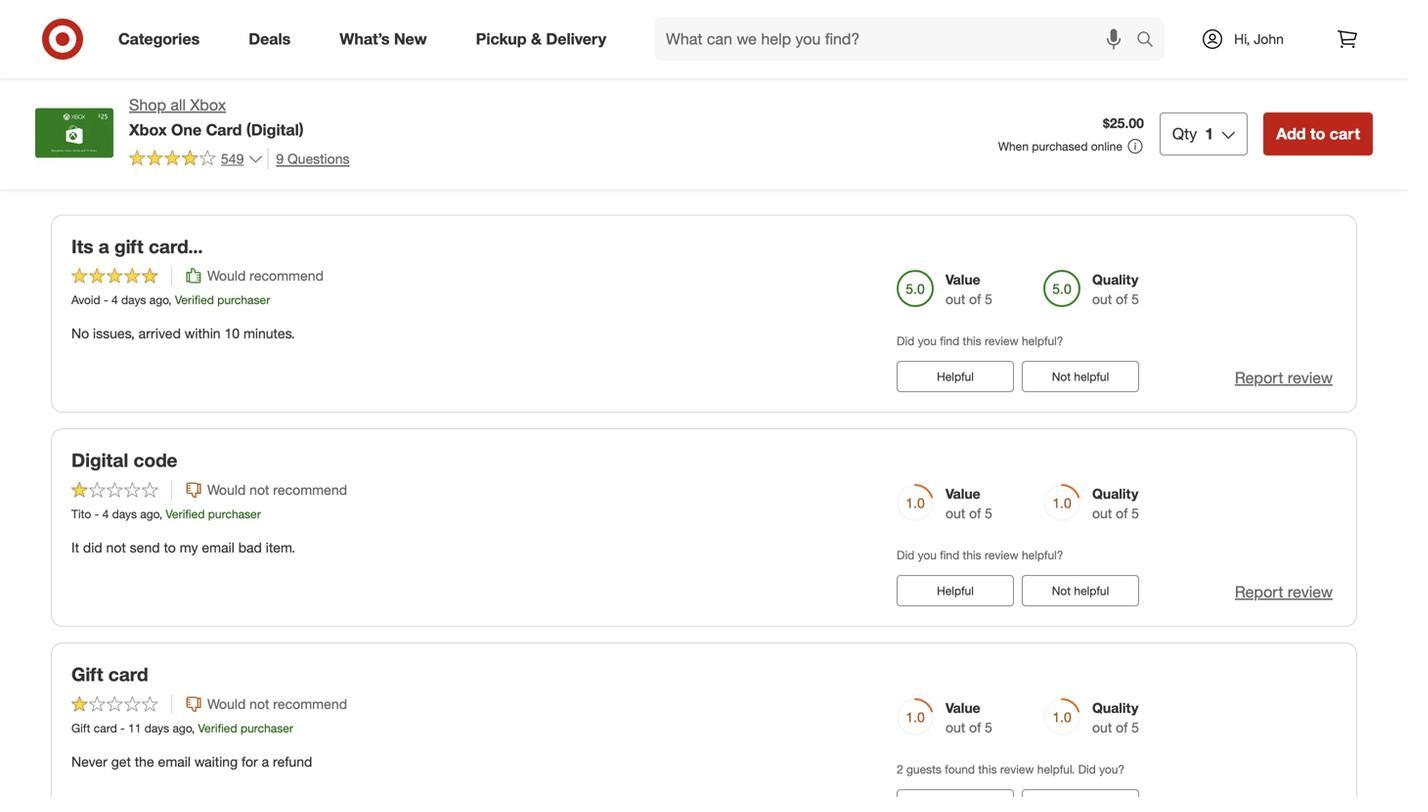 Task type: vqa. For each thing, say whether or not it's contained in the screenshot.
not helpful Button to the bottom
yes



Task type: describe. For each thing, give the bounding box(es) containing it.
never
[[71, 753, 107, 770]]

minutes.
[[244, 325, 295, 342]]

quality out of 5 for gift card
[[1093, 699, 1140, 736]]

you for its a gift card...
[[918, 334, 937, 348]]

helpful.
[[1038, 762, 1075, 777]]

avoid - 4 days ago , verified purchaser
[[71, 293, 270, 307]]

9
[[276, 150, 284, 167]]

report for digital code
[[1236, 583, 1284, 602]]

digital code
[[71, 449, 177, 472]]

1 vertical spatial not
[[106, 539, 126, 556]]

what's new link
[[323, 18, 452, 61]]

would recommend
[[207, 267, 324, 284]]

helpful? for its a gift card...
[[1022, 334, 1064, 348]]

quality for its a gift card...
[[1093, 271, 1139, 288]]

2 vertical spatial days
[[145, 721, 169, 735]]

pickup & delivery
[[476, 29, 607, 48]]

not helpful button for digital code
[[1022, 575, 1140, 607]]

hi,
[[1235, 30, 1251, 47]]

never get the email waiting for a refund
[[71, 753, 312, 770]]

when
[[999, 139, 1029, 153]]

gift card - 11 days ago , verified purchaser
[[71, 721, 293, 735]]

bad
[[238, 539, 262, 556]]

categories link
[[102, 18, 224, 61]]

, for its a gift card...
[[168, 293, 172, 307]]

report review button for digital code
[[1236, 581, 1333, 604]]

4 for a
[[112, 293, 118, 307]]

it
[[71, 539, 79, 556]]

john
[[1254, 30, 1284, 47]]

online
[[1092, 139, 1123, 153]]

4 for code
[[102, 507, 109, 521]]

you?
[[1100, 762, 1125, 777]]

it did not send to my email bad item.
[[71, 539, 296, 556]]

2 vertical spatial did
[[1079, 762, 1097, 777]]

card...
[[149, 235, 203, 258]]

waiting
[[195, 753, 238, 770]]

verified up "it did not send to my email bad item."
[[166, 507, 205, 521]]

my
[[180, 539, 198, 556]]

what's
[[340, 29, 390, 48]]

(digital)
[[246, 120, 304, 139]]

find for its a gift card...
[[940, 334, 960, 348]]

1
[[1206, 124, 1214, 143]]

quality for gift card
[[1093, 699, 1139, 716]]

digital
[[71, 449, 128, 472]]

purchaser for its a gift card...
[[217, 293, 270, 307]]

not for card
[[250, 695, 269, 713]]

add to cart
[[1277, 124, 1361, 143]]

did for its a gift card...
[[897, 334, 915, 348]]

item.
[[266, 539, 296, 556]]

verified down with
[[1228, 101, 1281, 120]]

add
[[1277, 124, 1307, 143]]

cart
[[1330, 124, 1361, 143]]

What can we help you find? suggestions appear below search field
[[655, 18, 1142, 61]]

549 link
[[129, 148, 264, 171]]

one
[[171, 120, 202, 139]]

delivery
[[546, 29, 607, 48]]

recommend for card
[[273, 695, 347, 713]]

pickup & delivery link
[[459, 18, 631, 61]]

1 vertical spatial to
[[164, 539, 176, 556]]

$25.00
[[1104, 114, 1145, 132]]

card
[[206, 120, 242, 139]]

get
[[111, 753, 131, 770]]

would for digital code
[[207, 481, 246, 498]]

would for gift card
[[207, 695, 246, 713]]

value out of 5 for digital code
[[946, 485, 993, 522]]

would not recommend for gift card
[[207, 695, 347, 713]]

deals link
[[232, 18, 315, 61]]

a for its
[[99, 235, 109, 258]]

quality for digital code
[[1093, 485, 1139, 502]]

11
[[128, 721, 141, 735]]

report review for its a gift card...
[[1236, 369, 1333, 388]]

for
[[242, 753, 258, 770]]

this for gift card
[[979, 762, 997, 777]]

when purchased online
[[999, 139, 1123, 153]]

value for digital code
[[946, 485, 981, 502]]

verified purchases
[[1228, 101, 1358, 120]]

qty
[[1173, 124, 1198, 143]]

the
[[135, 753, 154, 770]]

not helpful for its a gift card...
[[1052, 369, 1110, 384]]

all
[[171, 95, 186, 114]]

helpful for its a gift card...
[[1075, 369, 1110, 384]]

did you find this review helpful? for digital code
[[897, 548, 1064, 562]]

pickup
[[476, 29, 527, 48]]

1 vertical spatial email
[[158, 753, 191, 770]]

purchases
[[1285, 101, 1358, 120]]

Verified purchases checkbox
[[1201, 101, 1221, 120]]

found
[[945, 762, 975, 777]]

a for write
[[697, 5, 704, 20]]

its
[[71, 235, 93, 258]]

With photos checkbox
[[1201, 75, 1221, 94]]

did for digital code
[[897, 548, 915, 562]]

hi, john
[[1235, 30, 1284, 47]]

recommend for code
[[273, 481, 347, 498]]

purchased
[[1032, 139, 1088, 153]]

purchaser for digital code
[[208, 507, 261, 521]]

would for its a gift card...
[[207, 267, 246, 284]]

issues,
[[93, 325, 135, 342]]

no
[[71, 325, 89, 342]]

write a review button
[[656, 0, 753, 28]]

did
[[83, 539, 102, 556]]

add to cart button
[[1264, 112, 1374, 155]]

quality out of 5 for digital code
[[1093, 485, 1140, 522]]

2 vertical spatial purchaser
[[241, 721, 293, 735]]

report review for digital code
[[1236, 583, 1333, 602]]



Task type: locate. For each thing, give the bounding box(es) containing it.
0 vertical spatial report review
[[1236, 369, 1333, 388]]

image of xbox one card  (digital) image
[[35, 94, 113, 172]]

days up issues,
[[121, 293, 146, 307]]

verified
[[1228, 101, 1281, 120], [175, 293, 214, 307], [166, 507, 205, 521], [198, 721, 237, 735]]

0 vertical spatial report review button
[[1236, 367, 1333, 389]]

1 horizontal spatial -
[[104, 293, 108, 307]]

a inside button
[[697, 5, 704, 20]]

helpful for its a gift card...
[[937, 369, 974, 384]]

ago for its a gift card...
[[149, 293, 168, 307]]

review
[[707, 5, 744, 20], [985, 334, 1019, 348], [1288, 369, 1333, 388], [985, 548, 1019, 562], [1288, 583, 1333, 602], [1001, 762, 1035, 777]]

a
[[697, 5, 704, 20], [99, 235, 109, 258], [262, 753, 269, 770]]

2 gift from the top
[[71, 721, 90, 735]]

ago for digital code
[[140, 507, 159, 521]]

a right for
[[262, 753, 269, 770]]

2 vertical spatial quality
[[1093, 699, 1139, 716]]

0 vertical spatial did you find this review helpful?
[[897, 334, 1064, 348]]

2 did you find this review helpful? from the top
[[897, 548, 1064, 562]]

0 vertical spatial helpful
[[1075, 369, 1110, 384]]

2 helpful? from the top
[[1022, 548, 1064, 562]]

0 vertical spatial would not recommend
[[207, 481, 347, 498]]

1 report from the top
[[1236, 369, 1284, 388]]

tito
[[71, 507, 91, 521]]

guests
[[907, 762, 942, 777]]

categories
[[118, 29, 200, 48]]

1 would from the top
[[207, 267, 246, 284]]

0 horizontal spatial xbox
[[129, 120, 167, 139]]

days up send
[[112, 507, 137, 521]]

you for digital code
[[918, 548, 937, 562]]

card left 11
[[94, 721, 117, 735]]

9 questions link
[[267, 148, 350, 170]]

not right did
[[106, 539, 126, 556]]

1 vertical spatial value
[[946, 485, 981, 502]]

2 helpful button from the top
[[897, 575, 1015, 607]]

would not recommend up refund
[[207, 695, 347, 713]]

1 report review from the top
[[1236, 369, 1333, 388]]

1 helpful from the top
[[1075, 369, 1110, 384]]

qty 1
[[1173, 124, 1214, 143]]

quality
[[1093, 271, 1139, 288], [1093, 485, 1139, 502], [1093, 699, 1139, 716]]

would
[[207, 267, 246, 284], [207, 481, 246, 498], [207, 695, 246, 713]]

1 vertical spatial report review button
[[1236, 581, 1333, 604]]

2 report review from the top
[[1236, 583, 1333, 602]]

1 vertical spatial would
[[207, 481, 246, 498]]

helpful?
[[1022, 334, 1064, 348], [1022, 548, 1064, 562]]

2 horizontal spatial a
[[697, 5, 704, 20]]

2 vertical spatial value out of 5
[[946, 699, 993, 736]]

0 horizontal spatial ,
[[159, 507, 162, 521]]

1 vertical spatial report
[[1236, 583, 1284, 602]]

0 vertical spatial card
[[108, 663, 148, 686]]

10
[[225, 325, 240, 342]]

1 vertical spatial would not recommend
[[207, 695, 347, 713]]

1 not helpful button from the top
[[1022, 361, 1140, 392]]

gift
[[114, 235, 144, 258]]

- right tito
[[94, 507, 99, 521]]

0 vertical spatial days
[[121, 293, 146, 307]]

0 horizontal spatial 4
[[102, 507, 109, 521]]

a right the its
[[99, 235, 109, 258]]

0 vertical spatial report
[[1236, 369, 1284, 388]]

days right 11
[[145, 721, 169, 735]]

write a review
[[665, 5, 744, 20]]

2 helpful from the top
[[1075, 584, 1110, 598]]

card for gift card
[[108, 663, 148, 686]]

find for digital code
[[940, 548, 960, 562]]

code
[[134, 449, 177, 472]]

this for its a gift card...
[[963, 334, 982, 348]]

would not recommend for digital code
[[207, 481, 347, 498]]

, up 'arrived'
[[168, 293, 172, 307]]

9 questions
[[276, 150, 350, 167]]

1 vertical spatial this
[[963, 548, 982, 562]]

- for digital
[[94, 507, 99, 521]]

arrived
[[139, 325, 181, 342]]

not helpful button for its a gift card...
[[1022, 361, 1140, 392]]

- right avoid
[[104, 293, 108, 307]]

1 helpful button from the top
[[897, 361, 1015, 392]]

0 vertical spatial ,
[[168, 293, 172, 307]]

to left my
[[164, 539, 176, 556]]

-
[[104, 293, 108, 307], [94, 507, 99, 521], [120, 721, 125, 735]]

ago up send
[[140, 507, 159, 521]]

0 vertical spatial quality
[[1093, 271, 1139, 288]]

0 vertical spatial did
[[897, 334, 915, 348]]

0 vertical spatial 4
[[112, 293, 118, 307]]

gift for gift card
[[71, 663, 103, 686]]

1 vertical spatial find
[[940, 548, 960, 562]]

photos
[[1264, 75, 1313, 94]]

card
[[108, 663, 148, 686], [94, 721, 117, 735]]

0 vertical spatial email
[[202, 539, 235, 556]]

not for digital code
[[1052, 584, 1071, 598]]

1 not from the top
[[1052, 369, 1071, 384]]

search button
[[1128, 18, 1175, 65]]

of
[[970, 291, 981, 308], [1116, 291, 1128, 308], [970, 505, 981, 522], [1116, 505, 1128, 522], [970, 719, 981, 736], [1116, 719, 1128, 736]]

0 vertical spatial ago
[[149, 293, 168, 307]]

to down "purchases"
[[1311, 124, 1326, 143]]

- for its
[[104, 293, 108, 307]]

1 you from the top
[[918, 334, 937, 348]]

0 horizontal spatial -
[[94, 507, 99, 521]]

2 would from the top
[[207, 481, 246, 498]]

0 vertical spatial gift
[[71, 663, 103, 686]]

card for gift card - 11 days ago , verified purchaser
[[94, 721, 117, 735]]

find
[[940, 334, 960, 348], [940, 548, 960, 562]]

2 horizontal spatial -
[[120, 721, 125, 735]]

0 horizontal spatial a
[[99, 235, 109, 258]]

1 helpful from the top
[[937, 369, 974, 384]]

1 vertical spatial a
[[99, 235, 109, 258]]

3 quality out of 5 from the top
[[1093, 699, 1140, 736]]

shop
[[129, 95, 166, 114]]

1 vertical spatial purchaser
[[208, 507, 261, 521]]

1 horizontal spatial 4
[[112, 293, 118, 307]]

value out of 5 for its a gift card...
[[946, 271, 993, 308]]

ago
[[149, 293, 168, 307], [140, 507, 159, 521], [173, 721, 192, 735]]

would up bad
[[207, 481, 246, 498]]

0 vertical spatial helpful?
[[1022, 334, 1064, 348]]

helpful
[[937, 369, 974, 384], [937, 584, 974, 598]]

new
[[394, 29, 427, 48]]

1 did you find this review helpful? from the top
[[897, 334, 1064, 348]]

days
[[121, 293, 146, 307], [112, 507, 137, 521], [145, 721, 169, 735]]

1 vertical spatial not helpful
[[1052, 584, 1110, 598]]

gift
[[71, 663, 103, 686], [71, 721, 90, 735]]

value for gift card
[[946, 699, 981, 716]]

0 vertical spatial quality out of 5
[[1093, 271, 1140, 308]]

1 horizontal spatial a
[[262, 753, 269, 770]]

to
[[1311, 124, 1326, 143], [164, 539, 176, 556]]

1 vertical spatial report review
[[1236, 583, 1333, 602]]

2 vertical spatial a
[[262, 753, 269, 770]]

1 vertical spatial ago
[[140, 507, 159, 521]]

send
[[130, 539, 160, 556]]

0 vertical spatial xbox
[[190, 95, 226, 114]]

0 vertical spatial not
[[1052, 369, 1071, 384]]

verified up within
[[175, 293, 214, 307]]

not up bad
[[250, 481, 269, 498]]

0 vertical spatial you
[[918, 334, 937, 348]]

0 vertical spatial purchaser
[[217, 293, 270, 307]]

to inside button
[[1311, 124, 1326, 143]]

1 quality from the top
[[1093, 271, 1139, 288]]

not
[[250, 481, 269, 498], [106, 539, 126, 556], [250, 695, 269, 713]]

what's new
[[340, 29, 427, 48]]

report for its a gift card...
[[1236, 369, 1284, 388]]

0 vertical spatial value out of 5
[[946, 271, 993, 308]]

2 value from the top
[[946, 485, 981, 502]]

1 vertical spatial helpful button
[[897, 575, 1015, 607]]

ago up 'arrived'
[[149, 293, 168, 307]]

0 vertical spatial -
[[104, 293, 108, 307]]

4 right tito
[[102, 507, 109, 521]]

1 vertical spatial not
[[1052, 584, 1071, 598]]

2 find from the top
[[940, 548, 960, 562]]

1 vertical spatial value out of 5
[[946, 485, 993, 522]]

purchaser up for
[[241, 721, 293, 735]]

2 horizontal spatial ,
[[192, 721, 195, 735]]

purchaser
[[217, 293, 270, 307], [208, 507, 261, 521], [241, 721, 293, 735]]

1 vertical spatial gift
[[71, 721, 90, 735]]

549
[[221, 150, 244, 167]]

2 would not recommend from the top
[[207, 695, 347, 713]]

questions
[[288, 150, 350, 167]]

value out of 5 for gift card
[[946, 699, 993, 736]]

2 report review button from the top
[[1236, 581, 1333, 604]]

2 vertical spatial recommend
[[273, 695, 347, 713]]

quality out of 5 for its a gift card...
[[1093, 271, 1140, 308]]

1 quality out of 5 from the top
[[1093, 271, 1140, 308]]

not
[[1052, 369, 1071, 384], [1052, 584, 1071, 598]]

avoid
[[71, 293, 100, 307]]

2 value out of 5 from the top
[[946, 485, 993, 522]]

refund
[[273, 753, 312, 770]]

a right the write
[[697, 5, 704, 20]]

report
[[1236, 369, 1284, 388], [1236, 583, 1284, 602]]

xbox up card
[[190, 95, 226, 114]]

report review button
[[1236, 367, 1333, 389], [1236, 581, 1333, 604]]

1 vertical spatial quality
[[1093, 485, 1139, 502]]

0 vertical spatial helpful
[[937, 369, 974, 384]]

report review button for its a gift card...
[[1236, 367, 1333, 389]]

, for digital code
[[159, 507, 162, 521]]

gift for gift card - 11 days ago , verified purchaser
[[71, 721, 90, 735]]

1 horizontal spatial email
[[202, 539, 235, 556]]

1 vertical spatial did you find this review helpful?
[[897, 548, 1064, 562]]

0 vertical spatial value
[[946, 271, 981, 288]]

3 would from the top
[[207, 695, 246, 713]]

2 quality out of 5 from the top
[[1093, 485, 1140, 522]]

1 horizontal spatial ,
[[168, 293, 172, 307]]

you
[[918, 334, 937, 348], [918, 548, 937, 562]]

1 report review button from the top
[[1236, 367, 1333, 389]]

1 value out of 5 from the top
[[946, 271, 993, 308]]

3 value from the top
[[946, 699, 981, 716]]

2
[[897, 762, 904, 777]]

1 vertical spatial 4
[[102, 507, 109, 521]]

quality out of 5
[[1093, 271, 1140, 308], [1093, 485, 1140, 522], [1093, 699, 1140, 736]]

email right my
[[202, 539, 235, 556]]

2 vertical spatial -
[[120, 721, 125, 735]]

1 helpful? from the top
[[1022, 334, 1064, 348]]

helpful? for digital code
[[1022, 548, 1064, 562]]

0 vertical spatial recommend
[[250, 267, 324, 284]]

days for code
[[112, 507, 137, 521]]

purchaser down would recommend
[[217, 293, 270, 307]]

2 vertical spatial quality out of 5
[[1093, 699, 1140, 736]]

1 find from the top
[[940, 334, 960, 348]]

1 vertical spatial recommend
[[273, 481, 347, 498]]

did you find this review helpful? for its a gift card...
[[897, 334, 1064, 348]]

recommend up refund
[[273, 695, 347, 713]]

&
[[531, 29, 542, 48]]

value out of 5
[[946, 271, 993, 308], [946, 485, 993, 522], [946, 699, 993, 736]]

would up 10
[[207, 267, 246, 284]]

helpful
[[1075, 369, 1110, 384], [1075, 584, 1110, 598]]

helpful button for digital code
[[897, 575, 1015, 607]]

not for its a gift card...
[[1052, 369, 1071, 384]]

not for code
[[250, 481, 269, 498]]

2 you from the top
[[918, 548, 937, 562]]

1 vertical spatial ,
[[159, 507, 162, 521]]

1 value from the top
[[946, 271, 981, 288]]

search
[[1128, 31, 1175, 50]]

not helpful for digital code
[[1052, 584, 1110, 598]]

, up send
[[159, 507, 162, 521]]

0 vertical spatial would
[[207, 267, 246, 284]]

0 horizontal spatial email
[[158, 753, 191, 770]]

, up never get the email waiting for a refund
[[192, 721, 195, 735]]

4 right avoid
[[112, 293, 118, 307]]

1 not helpful from the top
[[1052, 369, 1110, 384]]

days for a
[[121, 293, 146, 307]]

purchaser up bad
[[208, 507, 261, 521]]

0 vertical spatial a
[[697, 5, 704, 20]]

2 quality from the top
[[1093, 485, 1139, 502]]

tito - 4 days ago , verified purchaser
[[71, 507, 261, 521]]

1 gift from the top
[[71, 663, 103, 686]]

would up gift card - 11 days ago , verified purchaser
[[207, 695, 246, 713]]

its a gift card...
[[71, 235, 203, 258]]

2 helpful from the top
[[937, 584, 974, 598]]

helpful button for its a gift card...
[[897, 361, 1015, 392]]

2 vertical spatial value
[[946, 699, 981, 716]]

with
[[1228, 75, 1260, 94]]

1 vertical spatial card
[[94, 721, 117, 735]]

1 vertical spatial helpful
[[937, 584, 974, 598]]

0 vertical spatial find
[[940, 334, 960, 348]]

within
[[185, 325, 221, 342]]

2 guests found this review helpful. did you?
[[897, 762, 1125, 777]]

0 vertical spatial not helpful button
[[1022, 361, 1140, 392]]

1 vertical spatial you
[[918, 548, 937, 562]]

1 horizontal spatial to
[[1311, 124, 1326, 143]]

gift card
[[71, 663, 148, 686]]

2 report from the top
[[1236, 583, 1284, 602]]

2 not helpful button from the top
[[1022, 575, 1140, 607]]

would not recommend up the item.
[[207, 481, 347, 498]]

2 vertical spatial not
[[250, 695, 269, 713]]

out
[[946, 291, 966, 308], [1093, 291, 1113, 308], [946, 505, 966, 522], [1093, 505, 1113, 522], [946, 719, 966, 736], [1093, 719, 1113, 736]]

write
[[665, 5, 694, 20]]

2 vertical spatial this
[[979, 762, 997, 777]]

with photos
[[1228, 75, 1313, 94]]

2 not from the top
[[1052, 584, 1071, 598]]

0 vertical spatial this
[[963, 334, 982, 348]]

helpful for digital code
[[1075, 584, 1110, 598]]

1 vertical spatial days
[[112, 507, 137, 521]]

verified up waiting
[[198, 721, 237, 735]]

this
[[963, 334, 982, 348], [963, 548, 982, 562], [979, 762, 997, 777]]

4
[[112, 293, 118, 307], [102, 507, 109, 521]]

shop all xbox xbox one card  (digital)
[[129, 95, 304, 139]]

2 not helpful from the top
[[1052, 584, 1110, 598]]

not helpful
[[1052, 369, 1110, 384], [1052, 584, 1110, 598]]

3 quality from the top
[[1093, 699, 1139, 716]]

1 vertical spatial helpful?
[[1022, 548, 1064, 562]]

xbox
[[190, 95, 226, 114], [129, 120, 167, 139]]

review inside button
[[707, 5, 744, 20]]

1 vertical spatial -
[[94, 507, 99, 521]]

this for digital code
[[963, 548, 982, 562]]

1 would not recommend from the top
[[207, 481, 347, 498]]

1 vertical spatial quality out of 5
[[1093, 485, 1140, 522]]

card up 11
[[108, 663, 148, 686]]

no issues, arrived within 10 minutes.
[[71, 325, 295, 342]]

1 vertical spatial helpful
[[1075, 584, 1110, 598]]

2 vertical spatial ,
[[192, 721, 195, 735]]

not up for
[[250, 695, 269, 713]]

0 vertical spatial not
[[250, 481, 269, 498]]

recommend up minutes.
[[250, 267, 324, 284]]

ago up never get the email waiting for a refund
[[173, 721, 192, 735]]

2 vertical spatial would
[[207, 695, 246, 713]]

0 vertical spatial to
[[1311, 124, 1326, 143]]

1 horizontal spatial xbox
[[190, 95, 226, 114]]

0 vertical spatial not helpful
[[1052, 369, 1110, 384]]

xbox down shop
[[129, 120, 167, 139]]

3 value out of 5 from the top
[[946, 699, 993, 736]]

recommend up the item.
[[273, 481, 347, 498]]

2 vertical spatial ago
[[173, 721, 192, 735]]

- left 11
[[120, 721, 125, 735]]

value for its a gift card...
[[946, 271, 981, 288]]

helpful for digital code
[[937, 584, 974, 598]]

1 vertical spatial did
[[897, 548, 915, 562]]

,
[[168, 293, 172, 307], [159, 507, 162, 521], [192, 721, 195, 735]]

email right the
[[158, 753, 191, 770]]

would not recommend
[[207, 481, 347, 498], [207, 695, 347, 713]]

1 vertical spatial not helpful button
[[1022, 575, 1140, 607]]

0 vertical spatial helpful button
[[897, 361, 1015, 392]]

1 vertical spatial xbox
[[129, 120, 167, 139]]

deals
[[249, 29, 291, 48]]



